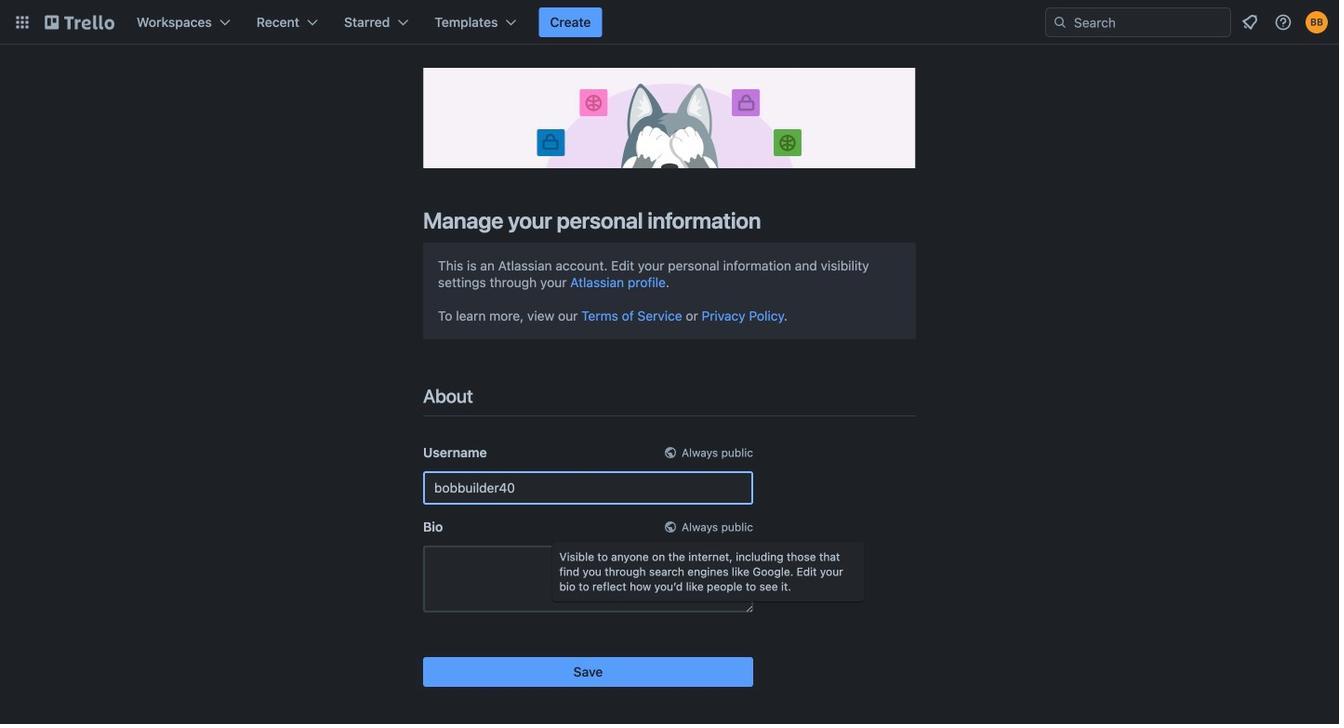 Task type: locate. For each thing, give the bounding box(es) containing it.
tooltip
[[552, 542, 865, 602]]

back to home image
[[45, 7, 114, 37]]

Search field
[[1068, 9, 1231, 35]]

search image
[[1053, 15, 1068, 30]]

bob builder (bobbuilder40) image
[[1306, 11, 1329, 33]]

None text field
[[423, 472, 754, 505], [423, 546, 754, 613], [423, 472, 754, 505], [423, 546, 754, 613]]

primary element
[[0, 0, 1340, 45]]



Task type: vqa. For each thing, say whether or not it's contained in the screenshot.
TOOLTIP
yes



Task type: describe. For each thing, give the bounding box(es) containing it.
open information menu image
[[1275, 13, 1293, 32]]

0 notifications image
[[1239, 11, 1262, 33]]



